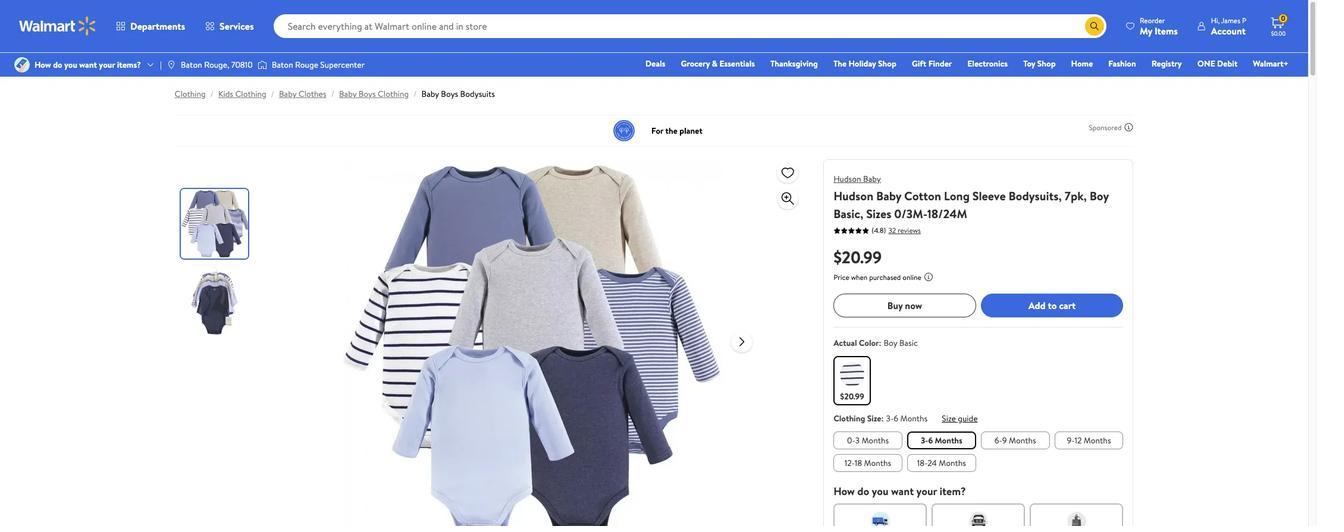 Task type: vqa. For each thing, say whether or not it's contained in the screenshot.
want
yes



Task type: describe. For each thing, give the bounding box(es) containing it.
add to cart button
[[981, 294, 1124, 318]]

services button
[[195, 12, 264, 40]]

reorder
[[1140, 15, 1165, 25]]

2 shop from the left
[[1038, 58, 1056, 70]]

toy shop
[[1024, 58, 1056, 70]]

boy inside hudson baby hudson baby cotton long sleeve bodysuits, 7pk, boy basic, sizes 0/3m-18/24m
[[1090, 188, 1109, 204]]

departments
[[130, 20, 185, 33]]

sponsored
[[1089, 122, 1122, 132]]

add to favorites list, hudson baby cotton long sleeve bodysuits, 7pk, boy basic, sizes 0/3m-18/24m image
[[781, 165, 795, 180]]

2 boys from the left
[[441, 88, 458, 100]]

12
[[1075, 435, 1082, 447]]

one debit
[[1198, 58, 1238, 70]]

deals link
[[640, 57, 671, 70]]

size guide
[[942, 413, 978, 425]]

hudson baby hudson baby cotton long sleeve bodysuits, 7pk, boy basic, sizes 0/3m-18/24m
[[834, 173, 1109, 222]]

18-24 months button
[[908, 455, 976, 473]]

rouge
[[295, 59, 318, 71]]

 image for how do you want your items?
[[14, 57, 30, 73]]

price when purchased online
[[834, 273, 922, 283]]

9-12 months
[[1067, 435, 1111, 447]]

walmart+
[[1254, 58, 1289, 70]]

departments button
[[106, 12, 195, 40]]

actual color list
[[831, 354, 1126, 408]]

grocery
[[681, 58, 710, 70]]

hi, james p account
[[1212, 15, 1247, 37]]

0-3 months button
[[834, 432, 903, 450]]

walmart image
[[19, 17, 96, 36]]

actual color : boy basic
[[834, 337, 918, 349]]

basic,
[[834, 206, 864, 222]]

home link
[[1066, 57, 1099, 70]]

account
[[1212, 24, 1246, 37]]

7pk,
[[1065, 188, 1087, 204]]

: for color
[[879, 337, 882, 349]]

finder
[[929, 58, 952, 70]]

thanksgiving
[[771, 58, 818, 70]]

0 vertical spatial 3-
[[886, 413, 894, 425]]

32
[[889, 225, 896, 235]]

electronics link
[[962, 57, 1014, 70]]

kids clothing link
[[218, 88, 266, 100]]

0-3 months
[[847, 435, 889, 447]]

the holiday shop
[[834, 58, 897, 70]]

 image for baton rouge supercenter
[[258, 59, 267, 71]]

32 reviews link
[[886, 225, 921, 235]]

hudson baby cotton long sleeve bodysuits, 7pk, boy basic, sizes 0/3m-18/24m image
[[341, 159, 722, 527]]

add
[[1029, 299, 1046, 312]]

hudson baby link
[[834, 173, 881, 185]]

how for how do you want your item?
[[834, 484, 855, 499]]

essentials
[[720, 58, 755, 70]]

online
[[903, 273, 922, 283]]

18-24 months
[[918, 458, 966, 470]]

hudson baby cotton long sleeve bodysuits, 7pk, boy basic, sizes 0/3m-18/24m - image 1 of 2 image
[[181, 189, 250, 259]]

(4.8) 32 reviews
[[872, 225, 921, 236]]

rouge,
[[204, 59, 229, 71]]

6-
[[995, 435, 1003, 447]]

registry link
[[1147, 57, 1188, 70]]

0
[[1282, 13, 1286, 23]]

legal information image
[[924, 273, 934, 282]]

3-6 months button
[[908, 432, 976, 450]]

zoom image modal image
[[781, 192, 795, 206]]

clothing / kids clothing / baby clothes / baby boys clothing / baby boys bodysuits
[[175, 88, 495, 100]]

3- inside button
[[921, 435, 929, 447]]

24
[[928, 458, 937, 470]]

0 vertical spatial 6
[[894, 413, 899, 425]]

1 / from the left
[[211, 88, 214, 100]]

2 size from the left
[[942, 413, 956, 425]]

Walmart Site-Wide search field
[[274, 14, 1107, 38]]

intent image for delivery image
[[1068, 512, 1087, 527]]

your for item?
[[917, 484, 937, 499]]

search icon image
[[1090, 21, 1100, 31]]

registry
[[1152, 58, 1182, 70]]

(4.8)
[[872, 226, 886, 236]]

baton rouge supercenter
[[272, 59, 365, 71]]

fashion link
[[1104, 57, 1142, 70]]

baby boys clothing link
[[339, 88, 409, 100]]

months up 3-6 months
[[901, 413, 928, 425]]

months for 12-18 months
[[864, 458, 892, 470]]

reviews
[[898, 225, 921, 235]]

debit
[[1218, 58, 1238, 70]]

6 inside button
[[929, 435, 933, 447]]

now
[[905, 299, 923, 312]]

cart
[[1059, 299, 1076, 312]]

9
[[1003, 435, 1007, 447]]

: for size
[[882, 413, 884, 425]]

clothing size list
[[831, 430, 1126, 475]]

buy now button
[[834, 294, 976, 318]]

baton for baton rouge supercenter
[[272, 59, 293, 71]]

3 / from the left
[[331, 88, 334, 100]]

item?
[[940, 484, 966, 499]]

want for item?
[[891, 484, 914, 499]]

when
[[851, 273, 868, 283]]



Task type: locate. For each thing, give the bounding box(es) containing it.
0 vertical spatial want
[[79, 59, 97, 71]]

size guide button
[[942, 413, 978, 425]]

how do you want your items?
[[35, 59, 141, 71]]

intent image for shipping image
[[871, 512, 890, 527]]

6 up 24
[[929, 435, 933, 447]]

clothing
[[175, 88, 206, 100], [235, 88, 266, 100], [378, 88, 409, 100], [834, 413, 865, 425]]

1 vertical spatial hudson
[[834, 188, 874, 204]]

1 vertical spatial 3-
[[921, 435, 929, 447]]

1 horizontal spatial 6
[[929, 435, 933, 447]]

1 size from the left
[[867, 413, 882, 425]]

purchased
[[870, 273, 901, 283]]

months right 9
[[1009, 435, 1037, 447]]

grocery & essentials link
[[676, 57, 761, 70]]

size
[[867, 413, 882, 425], [942, 413, 956, 425]]

buy
[[888, 299, 903, 312]]

shop right the toy
[[1038, 58, 1056, 70]]

12-18 months
[[845, 458, 892, 470]]

0-
[[847, 435, 856, 447]]

months right 18
[[864, 458, 892, 470]]

|
[[160, 59, 162, 71]]

baton rouge, 70810
[[181, 59, 253, 71]]

holiday
[[849, 58, 876, 70]]

0 horizontal spatial boy
[[884, 337, 898, 349]]

$20.99 button
[[834, 356, 871, 406]]

6
[[894, 413, 899, 425], [929, 435, 933, 447]]

your left item?
[[917, 484, 937, 499]]

1 horizontal spatial want
[[891, 484, 914, 499]]

/ left baby clothes link at the left top of the page
[[271, 88, 274, 100]]

your for items?
[[99, 59, 115, 71]]

gift finder link
[[907, 57, 958, 70]]

your
[[99, 59, 115, 71], [917, 484, 937, 499]]

1 horizontal spatial boys
[[441, 88, 458, 100]]

baton left rouge,
[[181, 59, 202, 71]]

hudson up the basic,
[[834, 173, 862, 185]]

how down 12-
[[834, 484, 855, 499]]

baby boys bodysuits link
[[422, 88, 495, 100]]

0 horizontal spatial your
[[99, 59, 115, 71]]

3
[[856, 435, 860, 447]]

boy left the basic
[[884, 337, 898, 349]]

months right 24
[[939, 458, 966, 470]]

your left the items?
[[99, 59, 115, 71]]

&
[[712, 58, 718, 70]]

1 baton from the left
[[181, 59, 202, 71]]

2 baton from the left
[[272, 59, 293, 71]]

months inside "button"
[[939, 458, 966, 470]]

18-
[[918, 458, 928, 470]]

$20.99
[[834, 246, 882, 269], [840, 391, 865, 403]]

ad disclaimer and feedback for skylinedisplayad image
[[1124, 123, 1134, 132]]

70810
[[231, 59, 253, 71]]

1 horizontal spatial boy
[[1090, 188, 1109, 204]]

0 vertical spatial boy
[[1090, 188, 1109, 204]]

1 shop from the left
[[878, 58, 897, 70]]

/ left kids at the left
[[211, 88, 214, 100]]

bodysuits
[[460, 88, 495, 100]]

0 vertical spatial how
[[35, 59, 51, 71]]

0 vertical spatial your
[[99, 59, 115, 71]]

: left the basic
[[879, 337, 882, 349]]

1 horizontal spatial do
[[858, 484, 870, 499]]

how down walmart image
[[35, 59, 51, 71]]

1 horizontal spatial baton
[[272, 59, 293, 71]]

/
[[211, 88, 214, 100], [271, 88, 274, 100], [331, 88, 334, 100], [414, 88, 417, 100]]

walmart+ link
[[1248, 57, 1294, 70]]

Search search field
[[274, 14, 1107, 38]]

toy shop link
[[1018, 57, 1061, 70]]

 image down walmart image
[[14, 57, 30, 73]]

gift
[[912, 58, 927, 70]]

$0.00
[[1272, 29, 1286, 37]]

0 horizontal spatial 3-
[[886, 413, 894, 425]]

reorder my items
[[1140, 15, 1178, 37]]

 image right 70810
[[258, 59, 267, 71]]

electronics
[[968, 58, 1008, 70]]

bodysuits,
[[1009, 188, 1062, 204]]

1 vertical spatial :
[[882, 413, 884, 425]]

want down the 12-18 months button
[[891, 484, 914, 499]]

0 vertical spatial $20.99
[[834, 246, 882, 269]]

cotton
[[905, 188, 941, 204]]

18
[[855, 458, 862, 470]]

 image
[[14, 57, 30, 73], [258, 59, 267, 71], [167, 60, 176, 70]]

size left guide
[[942, 413, 956, 425]]

1 vertical spatial boy
[[884, 337, 898, 349]]

boys left bodysuits
[[441, 88, 458, 100]]

baton for baton rouge, 70810
[[181, 59, 202, 71]]

0 vertical spatial :
[[879, 337, 882, 349]]

0 horizontal spatial do
[[53, 59, 62, 71]]

you for how do you want your item?
[[872, 484, 889, 499]]

0 horizontal spatial boys
[[359, 88, 376, 100]]

next media item image
[[735, 335, 749, 349]]

1 boys from the left
[[359, 88, 376, 100]]

 image for baton rouge, 70810
[[167, 60, 176, 70]]

clothes
[[299, 88, 327, 100]]

$20.99 up 'when'
[[834, 246, 882, 269]]

items?
[[117, 59, 141, 71]]

18/24m
[[928, 206, 968, 222]]

gift finder
[[912, 58, 952, 70]]

toy
[[1024, 58, 1036, 70]]

kids
[[218, 88, 233, 100]]

hudson baby cotton long sleeve bodysuits, 7pk, boy basic, sizes 0/3m-18/24m - image 2 of 2 image
[[181, 266, 250, 336]]

hudson down "hudson baby" link
[[834, 188, 874, 204]]

months up '18-24 months' "button"
[[935, 435, 963, 447]]

0 vertical spatial hudson
[[834, 173, 862, 185]]

months right 12
[[1084, 435, 1111, 447]]

3- up 18-
[[921, 435, 929, 447]]

months for 0-3 months
[[862, 435, 889, 447]]

boy
[[1090, 188, 1109, 204], [884, 337, 898, 349]]

/ right "clothes"
[[331, 88, 334, 100]]

boys down supercenter
[[359, 88, 376, 100]]

you for how do you want your items?
[[64, 59, 77, 71]]

actual
[[834, 337, 857, 349]]

months for 9-12 months
[[1084, 435, 1111, 447]]

my
[[1140, 24, 1153, 37]]

home
[[1072, 58, 1093, 70]]

long
[[944, 188, 970, 204]]

do down walmart image
[[53, 59, 62, 71]]

want for items?
[[79, 59, 97, 71]]

0 horizontal spatial size
[[867, 413, 882, 425]]

 image right |
[[167, 60, 176, 70]]

0/3m-
[[895, 206, 928, 222]]

baby clothes link
[[279, 88, 327, 100]]

do down the 12-18 months button
[[858, 484, 870, 499]]

the holiday shop link
[[828, 57, 902, 70]]

0 horizontal spatial shop
[[878, 58, 897, 70]]

one
[[1198, 58, 1216, 70]]

1 horizontal spatial you
[[872, 484, 889, 499]]

12-
[[845, 458, 855, 470]]

0 horizontal spatial how
[[35, 59, 51, 71]]

1 horizontal spatial shop
[[1038, 58, 1056, 70]]

size up 0-3 months button
[[867, 413, 882, 425]]

services
[[220, 20, 254, 33]]

the
[[834, 58, 847, 70]]

6 up 0-3 months button
[[894, 413, 899, 425]]

1 vertical spatial you
[[872, 484, 889, 499]]

1 horizontal spatial  image
[[167, 60, 176, 70]]

1 vertical spatial your
[[917, 484, 937, 499]]

buy now
[[888, 299, 923, 312]]

0 horizontal spatial want
[[79, 59, 97, 71]]

1 horizontal spatial size
[[942, 413, 956, 425]]

james
[[1222, 15, 1241, 25]]

1 vertical spatial how
[[834, 484, 855, 499]]

supercenter
[[320, 59, 365, 71]]

to
[[1048, 299, 1057, 312]]

1 hudson from the top
[[834, 173, 862, 185]]

$20.99 up clothing size : 3-6 months
[[840, 391, 865, 403]]

months for 3-6 months
[[935, 435, 963, 447]]

: up 0-3 months button
[[882, 413, 884, 425]]

add to cart
[[1029, 299, 1076, 312]]

you down walmart image
[[64, 59, 77, 71]]

sleeve
[[973, 188, 1006, 204]]

basic
[[900, 337, 918, 349]]

1 horizontal spatial your
[[917, 484, 937, 499]]

fashion
[[1109, 58, 1137, 70]]

how for how do you want your items?
[[35, 59, 51, 71]]

months right 3
[[862, 435, 889, 447]]

1 horizontal spatial 3-
[[921, 435, 929, 447]]

do for how do you want your item?
[[858, 484, 870, 499]]

hi,
[[1212, 15, 1220, 25]]

:
[[879, 337, 882, 349], [882, 413, 884, 425]]

3- up 0-3 months button
[[886, 413, 894, 425]]

12-18 months button
[[834, 455, 903, 473]]

/ right baby boys clothing link
[[414, 88, 417, 100]]

months for 18-24 months
[[939, 458, 966, 470]]

you up intent image for shipping
[[872, 484, 889, 499]]

want left the items?
[[79, 59, 97, 71]]

1 vertical spatial want
[[891, 484, 914, 499]]

1 vertical spatial 6
[[929, 435, 933, 447]]

0 horizontal spatial baton
[[181, 59, 202, 71]]

baton left rouge
[[272, 59, 293, 71]]

0 vertical spatial do
[[53, 59, 62, 71]]

6-9 months
[[995, 435, 1037, 447]]

p
[[1243, 15, 1247, 25]]

1 vertical spatial do
[[858, 484, 870, 499]]

3-6 months
[[921, 435, 963, 447]]

2 horizontal spatial  image
[[258, 59, 267, 71]]

0 horizontal spatial  image
[[14, 57, 30, 73]]

0 horizontal spatial 6
[[894, 413, 899, 425]]

2 / from the left
[[271, 88, 274, 100]]

shop
[[878, 58, 897, 70], [1038, 58, 1056, 70]]

$20.99 inside button
[[840, 391, 865, 403]]

1 horizontal spatial how
[[834, 484, 855, 499]]

one debit link
[[1192, 57, 1243, 70]]

grocery & essentials
[[681, 58, 755, 70]]

4 / from the left
[[414, 88, 417, 100]]

do
[[53, 59, 62, 71], [858, 484, 870, 499]]

items
[[1155, 24, 1178, 37]]

clothing link
[[175, 88, 206, 100]]

intent image for pickup image
[[969, 512, 988, 527]]

do for how do you want your items?
[[53, 59, 62, 71]]

1 vertical spatial $20.99
[[840, 391, 865, 403]]

2 hudson from the top
[[834, 188, 874, 204]]

how do you want your item?
[[834, 484, 966, 499]]

shop right holiday
[[878, 58, 897, 70]]

color
[[859, 337, 879, 349]]

months for 6-9 months
[[1009, 435, 1037, 447]]

0 horizontal spatial you
[[64, 59, 77, 71]]

0 vertical spatial you
[[64, 59, 77, 71]]

boy right 7pk,
[[1090, 188, 1109, 204]]

thanksgiving link
[[765, 57, 824, 70]]



